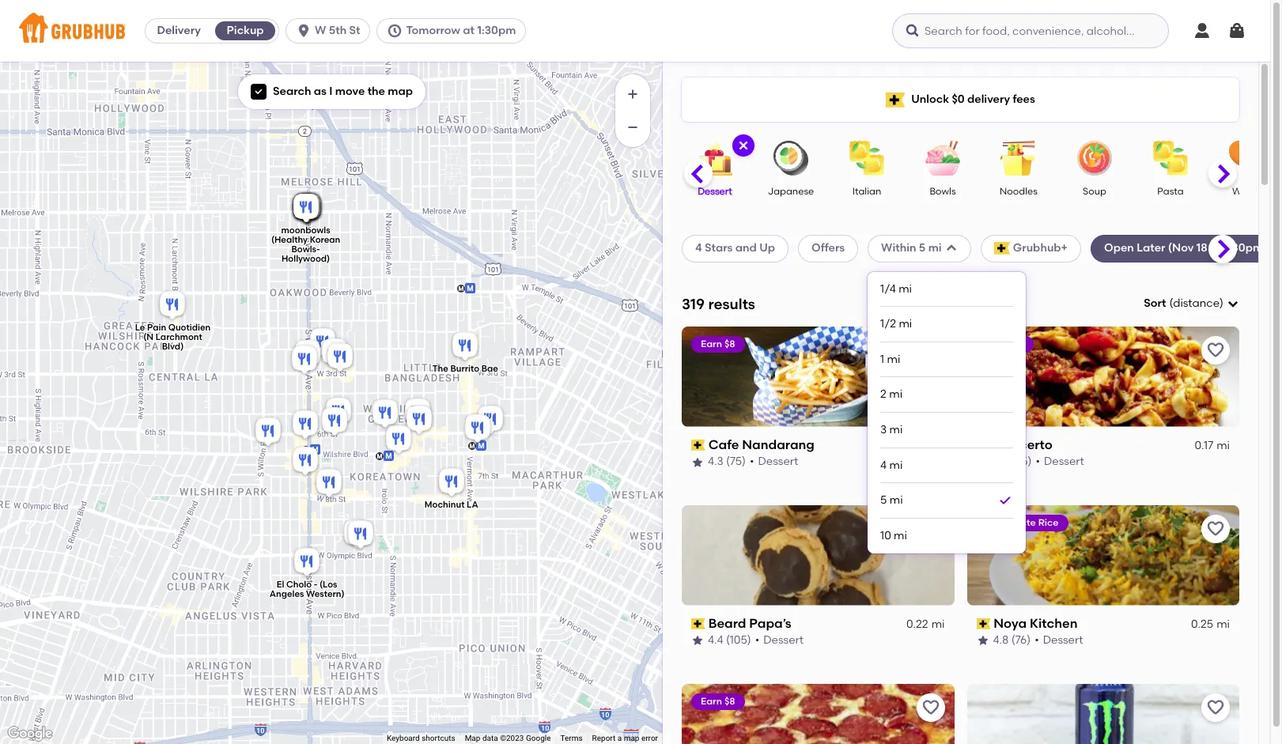 Task type: vqa. For each thing, say whether or not it's contained in the screenshot.
Souvlaki subscription pass icon
no



Task type: locate. For each thing, give the bounding box(es) containing it.
2 earn $8 from the top
[[701, 696, 736, 707]]

1 vertical spatial at
[[1211, 242, 1223, 255]]

mi right 1/2
[[899, 317, 913, 331]]

terms
[[561, 734, 583, 743]]

subscription pass image left beard
[[692, 619, 706, 630]]

namsan image
[[370, 397, 401, 432]]

japanese
[[768, 186, 815, 197]]

5 up the 10
[[881, 494, 888, 508]]

©2023
[[500, 734, 524, 743]]

sort
[[1145, 297, 1167, 310]]

earn for cafe nandarang
[[701, 339, 723, 350]]

0 horizontal spatial at
[[463, 24, 475, 37]]

le pain quotidien (n larchmont blvd) image
[[157, 288, 188, 323]]

the burrito bae image
[[450, 330, 481, 364]]

up
[[760, 242, 776, 255]]

dessert right the (45)
[[1045, 455, 1085, 469]]

house of birria image
[[292, 191, 324, 226]]

pasta
[[1158, 186, 1184, 197]]

subscription pass image
[[977, 619, 991, 630]]

1 vertical spatial map
[[624, 734, 640, 743]]

0 vertical spatial save this restaurant image
[[1207, 341, 1226, 360]]

• dessert down papa's
[[756, 634, 804, 648]]

svg image left w
[[296, 23, 312, 39]]

mi right 0.25
[[1217, 618, 1231, 631]]

hollywood)
[[282, 254, 330, 264]]

at right 18
[[1211, 242, 1223, 255]]

papa's
[[750, 616, 792, 631]]

map region
[[0, 0, 791, 745]]

star icon image for noya
[[977, 635, 990, 648]]

white
[[1009, 517, 1037, 528]]

terms link
[[561, 734, 583, 743]]

mi for 2 mi
[[890, 388, 903, 402]]

tomorrow
[[406, 24, 461, 37]]

mi for 10 mi
[[894, 530, 908, 543]]

pickup
[[227, 24, 264, 37]]

0 vertical spatial at
[[463, 24, 475, 37]]

• right the (45)
[[1036, 455, 1041, 469]]

slurpin' ramen bar image
[[313, 467, 345, 501]]

• down beard papa's
[[756, 634, 760, 648]]

0 horizontal spatial grubhub plus flag logo image
[[886, 92, 905, 107]]

7-star liquor & market logo image
[[967, 684, 1240, 745]]

$8 for cafe nandarang logo
[[725, 339, 736, 350]]

le
[[135, 323, 145, 333]]

$8
[[725, 339, 736, 350], [725, 696, 736, 707]]

dessert down kitchen
[[1044, 634, 1084, 648]]

save this restaurant button
[[917, 336, 945, 365], [1202, 336, 1231, 365], [1202, 515, 1231, 543], [917, 694, 945, 722], [1202, 694, 1231, 722]]

boba time image
[[404, 403, 435, 438]]

1 vertical spatial grubhub plus flag logo image
[[994, 243, 1010, 255]]

0 vertical spatial 4
[[696, 242, 702, 255]]

5 right 'within'
[[919, 242, 926, 255]]

10
[[881, 530, 892, 543]]

1 vertical spatial earn $8
[[701, 696, 736, 707]]

• right (76) at bottom
[[1035, 634, 1040, 648]]

noya
[[994, 616, 1027, 631]]

1 vertical spatial $8
[[725, 696, 736, 707]]

0.17 mi
[[1195, 439, 1231, 453]]

$8 down the results
[[725, 339, 736, 350]]

delivery
[[157, 24, 201, 37]]

save this restaurant image inside button
[[1207, 341, 1226, 360]]

mi
[[929, 242, 942, 255], [899, 282, 912, 296], [899, 317, 913, 331], [888, 353, 901, 366], [890, 388, 903, 402], [890, 423, 903, 437], [932, 439, 945, 453], [1217, 439, 1231, 453], [890, 459, 903, 472], [890, 494, 903, 508], [894, 530, 908, 543], [932, 618, 945, 631], [1217, 618, 1231, 631]]

4 down 3
[[881, 459, 887, 472]]

18
[[1197, 242, 1208, 255]]

earn $8 for cafe nandarang logo
[[701, 339, 736, 350]]

svg image right 'within 5 mi'
[[945, 243, 958, 255]]

• right (75)
[[750, 455, 755, 469]]

$8 for fat tomato pizza logo
[[725, 696, 736, 707]]

main navigation navigation
[[0, 0, 1271, 62]]

subscription pass image
[[692, 440, 706, 451], [977, 440, 991, 451], [692, 619, 706, 630]]

1/2
[[881, 317, 897, 331]]

• dessert for nandarang
[[750, 455, 799, 469]]

lulubowls (hawaiian-inspired bowls- hollywood) image
[[292, 191, 324, 226]]

italian
[[853, 186, 882, 197]]

1/2 mi
[[881, 317, 913, 331]]

earn down '4.4' at the bottom right of page
[[701, 696, 723, 707]]

dessert
[[698, 186, 733, 197], [759, 455, 799, 469], [1045, 455, 1085, 469], [764, 634, 804, 648], [1044, 634, 1084, 648]]

save this restaurant button for cafe nandarang
[[917, 336, 945, 365]]

earn $10
[[986, 339, 1025, 350]]

at inside "button"
[[463, 24, 475, 37]]

google
[[526, 734, 551, 743]]

2 save this restaurant image from the top
[[1207, 698, 1226, 717]]

el
[[277, 579, 284, 590]]

earn $8
[[701, 339, 736, 350], [701, 696, 736, 707]]

noya kitchen
[[994, 616, 1078, 631]]

free
[[986, 517, 1007, 528]]

mi right 'within'
[[929, 242, 942, 255]]

(75)
[[727, 455, 746, 469]]

dessert down dessert image
[[698, 186, 733, 197]]

wasabi japanese noodle house image
[[383, 423, 415, 458]]

1 horizontal spatial 4
[[881, 459, 887, 472]]

sweet rose creamery image
[[290, 191, 322, 226]]

4 for 4 stars and up
[[696, 242, 702, 255]]

1 vertical spatial save this restaurant image
[[1207, 520, 1226, 539]]

grubhub plus flag logo image
[[886, 92, 905, 107], [994, 243, 1010, 255]]

open
[[1105, 242, 1135, 255]]

grubhub plus flag logo image left 'unlock'
[[886, 92, 905, 107]]

4.3 (75)
[[708, 455, 746, 469]]

list box
[[881, 272, 1014, 554]]

5 inside option
[[881, 494, 888, 508]]

earn $8 down '4.4' at the bottom right of page
[[701, 696, 736, 707]]

(healthy
[[271, 235, 308, 245]]

grubhub plus flag logo image left grubhub+
[[994, 243, 1010, 255]]

0 vertical spatial 5
[[919, 242, 926, 255]]

svg image
[[296, 23, 312, 39], [254, 87, 264, 97], [738, 139, 750, 152], [945, 243, 958, 255]]

cafe nandarang logo image
[[682, 327, 955, 427]]

concerto image
[[319, 405, 351, 440]]

5 mi option
[[881, 484, 1014, 519]]

4 left stars at top
[[696, 242, 702, 255]]

earn down 319 results
[[701, 339, 723, 350]]

• dessert down kitchen
[[1035, 634, 1084, 648]]

cafe nandarang image
[[323, 395, 355, 430]]

dessert down nandarang
[[759, 455, 799, 469]]

4 for 4 mi
[[881, 459, 887, 472]]

mi for 0.17 mi
[[1217, 439, 1231, 453]]

mi for 3 mi
[[890, 423, 903, 437]]

dessert for cafe nandarang
[[759, 455, 799, 469]]

rice
[[1039, 517, 1059, 528]]

pain
[[147, 323, 166, 333]]

star icon image for cafe
[[692, 456, 704, 469]]

mi for 0.22 mi
[[932, 618, 945, 631]]

mi for 0.25 mi
[[1217, 618, 1231, 631]]

1 earn $8 from the top
[[701, 339, 736, 350]]

mi down 3 mi
[[890, 459, 903, 472]]

mi inside option
[[890, 494, 903, 508]]

the
[[368, 85, 385, 98]]

1 vertical spatial save this restaurant image
[[1207, 698, 1226, 717]]

None field
[[1145, 296, 1240, 312]]

mi right 3
[[890, 423, 903, 437]]

1 vertical spatial 5
[[881, 494, 888, 508]]

0 horizontal spatial 4
[[696, 242, 702, 255]]

dessert for noya kitchen
[[1044, 634, 1084, 648]]

3 mi
[[881, 423, 903, 437]]

amandine patisserie cafe image
[[341, 517, 373, 552]]

4.4 (105)
[[708, 634, 752, 648]]

blvd)
[[162, 342, 184, 352]]

0 vertical spatial save this restaurant image
[[922, 341, 941, 360]]

1/4
[[881, 282, 896, 296]]

minus icon image
[[625, 119, 641, 135]]

subscription pass image left the concerto
[[977, 440, 991, 451]]

save this restaurant image for noya kitchen
[[1207, 520, 1226, 539]]

1 horizontal spatial 5
[[919, 242, 926, 255]]

save this restaurant image
[[922, 341, 941, 360], [1207, 520, 1226, 539], [922, 698, 941, 717]]

star icon image down subscription pass image at the right of page
[[977, 635, 990, 648]]

korean
[[310, 235, 341, 245]]

2 $8 from the top
[[725, 696, 736, 707]]

w 5th st
[[315, 24, 360, 37]]

pasta image
[[1144, 141, 1199, 176]]

quotidien
[[168, 323, 211, 333]]

0 vertical spatial earn $8
[[701, 339, 736, 350]]

star icon image left '4.4' at the bottom right of page
[[692, 635, 704, 648]]

concerto logo image
[[967, 327, 1240, 427]]

earn left $10
[[986, 339, 1008, 350]]

0 vertical spatial $8
[[725, 339, 736, 350]]

as
[[314, 85, 327, 98]]

svg image
[[1193, 21, 1212, 40], [1228, 21, 1247, 40], [387, 23, 403, 39], [905, 23, 921, 39], [1227, 298, 1240, 310]]

mi right the 10
[[894, 530, 908, 543]]

noya kitchen logo image
[[967, 505, 1240, 606]]

• dessert down nandarang
[[750, 455, 799, 469]]

2
[[881, 388, 887, 402]]

1 vertical spatial 4
[[881, 459, 887, 472]]

1 horizontal spatial map
[[624, 734, 640, 743]]

open later (nov 18 at 1:30pm)
[[1105, 242, 1268, 255]]

mochinut la
[[425, 500, 479, 510]]

4 mi
[[881, 459, 903, 472]]

mi for 1 mi
[[888, 353, 901, 366]]

0.25
[[1192, 618, 1214, 631]]

unlock
[[912, 92, 950, 106]]

star icon image left "4.3"
[[692, 456, 704, 469]]

0 vertical spatial grubhub plus flag logo image
[[886, 92, 905, 107]]

delivery
[[968, 92, 1011, 106]]

at left 1:30pm
[[463, 24, 475, 37]]

fat tomato pizza logo image
[[682, 684, 955, 745]]

dessert down papa's
[[764, 634, 804, 648]]

$8 down 4.4 (105)
[[725, 696, 736, 707]]

mi up 10 mi
[[890, 494, 903, 508]]

noodles image
[[992, 141, 1047, 176]]

4 inside list box
[[881, 459, 887, 472]]

save this restaurant image
[[1207, 341, 1226, 360], [1207, 698, 1226, 717]]

star icon image
[[692, 456, 704, 469], [692, 635, 704, 648], [977, 635, 990, 648]]

offers
[[812, 242, 845, 255]]

mi for 5 mi
[[890, 494, 903, 508]]

map right a
[[624, 734, 640, 743]]

1 $8 from the top
[[725, 339, 736, 350]]

1 save this restaurant image from the top
[[1207, 341, 1226, 360]]

319 results
[[682, 295, 756, 313]]

0 horizontal spatial 5
[[881, 494, 888, 508]]

1 horizontal spatial at
[[1211, 242, 1223, 255]]

mi right "1/4"
[[899, 282, 912, 296]]

4 stars and up
[[696, 242, 776, 255]]

search as i move the map
[[273, 85, 413, 98]]

moonbowls (healthy korean bowls-hollywood) image
[[290, 191, 322, 226]]

earn $8 down 319 results
[[701, 339, 736, 350]]

earn $8 for fat tomato pizza logo
[[701, 696, 736, 707]]

star icon image for beard
[[692, 635, 704, 648]]

1 mi
[[881, 353, 901, 366]]

4
[[696, 242, 702, 255], [881, 459, 887, 472]]

map right the on the left
[[388, 85, 413, 98]]

(76)
[[1012, 634, 1031, 648]]

mi right "0.22"
[[932, 618, 945, 631]]

mi right 2
[[890, 388, 903, 402]]

0 horizontal spatial map
[[388, 85, 413, 98]]

mi right 0.12
[[932, 439, 945, 453]]

mi right 0.17
[[1217, 439, 1231, 453]]

1 horizontal spatial grubhub plus flag logo image
[[994, 243, 1010, 255]]

mumu bakery & cake image
[[345, 518, 377, 553]]

mi right 1
[[888, 353, 901, 366]]

subscription pass image left cafe
[[692, 440, 706, 451]]



Task type: describe. For each thing, give the bounding box(es) containing it.
boba story image
[[290, 444, 321, 479]]

list box containing 1/4 mi
[[881, 272, 1014, 554]]

Search for food, convenience, alcohol... search field
[[893, 13, 1170, 48]]

st
[[349, 24, 360, 37]]

within 5 mi
[[882, 242, 942, 255]]

western)
[[306, 589, 345, 599]]

dessert for beard papa's
[[764, 634, 804, 648]]

0.17
[[1195, 439, 1214, 453]]

the
[[433, 363, 449, 374]]

• for beard papa's
[[756, 634, 760, 648]]

svg image left the search at left
[[254, 87, 264, 97]]

w
[[315, 24, 326, 37]]

1:30pm)
[[1225, 242, 1268, 255]]

soup
[[1083, 186, 1107, 197]]

$10
[[1010, 339, 1025, 350]]

desserts now image
[[292, 191, 324, 226]]

bae
[[482, 363, 498, 374]]

soup image
[[1068, 141, 1123, 176]]

(45) • dessert
[[1012, 455, 1085, 469]]

earn for concerto
[[986, 339, 1008, 350]]

plus icon image
[[625, 86, 641, 102]]

(nov
[[1169, 242, 1195, 255]]

3
[[881, 423, 887, 437]]

crafted donuts image
[[252, 415, 284, 450]]

subscription pass image for cafe nandarang
[[692, 440, 706, 451]]

report
[[592, 734, 616, 743]]

dr. shica's bakery image
[[291, 191, 323, 226]]

beard
[[709, 616, 747, 631]]

a
[[618, 734, 622, 743]]

grubhub+
[[1014, 242, 1068, 255]]

(n
[[143, 332, 154, 343]]

grubhub plus flag logo image for grubhub+
[[994, 243, 1010, 255]]

dessert image
[[688, 141, 743, 176]]

1:30pm
[[478, 24, 516, 37]]

wings image
[[1220, 141, 1275, 176]]

noodles
[[1000, 186, 1038, 197]]

wings
[[1233, 186, 1261, 197]]

grubhub plus flag logo image for unlock $0 delivery fees
[[886, 92, 905, 107]]

)
[[1220, 297, 1224, 310]]

italian image
[[840, 141, 895, 176]]

$0
[[952, 92, 965, 106]]

cafe
[[709, 437, 739, 452]]

bowls-
[[292, 244, 320, 255]]

1
[[881, 353, 885, 366]]

check icon image
[[998, 493, 1014, 509]]

yogurtland image
[[462, 412, 494, 447]]

• for cafe nandarang
[[750, 455, 755, 469]]

4.8 (76)
[[994, 634, 1031, 648]]

(los
[[320, 579, 338, 590]]

google image
[[4, 724, 56, 745]]

0 vertical spatial map
[[388, 85, 413, 98]]

rethink ice cream (lactose-free/tummy-friendly) image
[[292, 191, 324, 226]]

(
[[1170, 297, 1174, 310]]

0.22
[[907, 618, 929, 631]]

fees
[[1013, 92, 1036, 106]]

shortcuts
[[422, 734, 456, 743]]

keyboard
[[387, 734, 420, 743]]

le pain quotidien (n larchmont blvd)
[[135, 323, 211, 352]]

• dessert for kitchen
[[1035, 634, 1084, 648]]

0.25 mi
[[1192, 618, 1231, 631]]

keyboard shortcuts button
[[387, 734, 456, 745]]

larchmont
[[156, 332, 202, 343]]

search
[[273, 85, 311, 98]]

noya kitchen image
[[324, 341, 356, 376]]

keyboard shortcuts
[[387, 734, 456, 743]]

svg image inside w 5th st button
[[296, 23, 312, 39]]

none field containing sort
[[1145, 296, 1240, 312]]

within
[[882, 242, 917, 255]]

w 5th st button
[[286, 18, 377, 44]]

mi for 0.12 mi
[[932, 439, 945, 453]]

subscription pass image for concerto
[[977, 440, 991, 451]]

sort ( distance )
[[1145, 297, 1224, 310]]

• dessert for papa's
[[756, 634, 804, 648]]

the dolly llama image
[[292, 338, 324, 372]]

1/4 mi
[[881, 282, 912, 296]]

brady's bakery image
[[292, 191, 324, 226]]

report a map error link
[[592, 734, 658, 743]]

cholo
[[286, 579, 312, 590]]

fat tomato pizza image
[[289, 343, 321, 378]]

0.12 mi
[[909, 439, 945, 453]]

la
[[467, 500, 479, 510]]

(45)
[[1012, 455, 1032, 469]]

subscription pass image for beard papa's
[[692, 619, 706, 630]]

save this restaurant image for cafe nandarang
[[922, 341, 941, 360]]

4.8
[[994, 634, 1009, 648]]

map data ©2023 google
[[465, 734, 551, 743]]

10 mi
[[881, 530, 908, 543]]

beard papa's
[[709, 616, 792, 631]]

save this restaurant button for noya kitchen
[[1202, 515, 1231, 543]]

bowls
[[930, 186, 956, 197]]

error
[[642, 734, 658, 743]]

cafe nandarang
[[709, 437, 815, 452]]

moonbowls
[[281, 225, 331, 236]]

fatamorgana gelato image
[[290, 191, 322, 226]]

ben's fast food image
[[292, 191, 324, 226]]

beard papa's image
[[290, 408, 321, 443]]

concerto
[[994, 437, 1053, 452]]

map
[[465, 734, 481, 743]]

7-star liquor & market image
[[319, 336, 351, 371]]

unlock $0 delivery fees
[[912, 92, 1036, 106]]

mi for 4 mi
[[890, 459, 903, 472]]

319
[[682, 295, 705, 313]]

cafe mak image
[[475, 403, 506, 438]]

bevvy image
[[290, 191, 322, 226]]

toe bang cafe image
[[402, 396, 434, 431]]

svg image inside "tomorrow at 1:30pm" "button"
[[387, 23, 403, 39]]

distance
[[1174, 297, 1220, 310]]

5th
[[329, 24, 347, 37]]

tomorrow at 1:30pm
[[406, 24, 516, 37]]

2 vertical spatial save this restaurant image
[[922, 698, 941, 717]]

kitchen
[[1030, 616, 1078, 631]]

4.3
[[708, 455, 724, 469]]

save this restaurant button for concerto
[[1202, 336, 1231, 365]]

nancy silverton's - nancy fancy gelato image
[[292, 191, 324, 226]]

beard papa's logo image
[[682, 505, 955, 606]]

mochinut la image
[[436, 466, 468, 501]]

• for noya kitchen
[[1035, 634, 1040, 648]]

the burrito bae
[[433, 363, 498, 374]]

dream pops image
[[290, 191, 322, 226]]

tomorrow at 1:30pm button
[[377, 18, 533, 44]]

4.4
[[708, 634, 724, 648]]

el cholo - (los angeles western) image
[[291, 546, 323, 580]]

svg image left japanese image
[[738, 139, 750, 152]]

angeles
[[270, 589, 304, 599]]

data
[[483, 734, 498, 743]]

mi for 1/4 mi
[[899, 282, 912, 296]]

anju house image
[[307, 326, 339, 360]]

5 mi
[[881, 494, 903, 508]]

mochinut
[[425, 500, 465, 510]]

el cholo - (los angeles western)
[[270, 579, 345, 599]]

-
[[314, 579, 318, 590]]

later
[[1137, 242, 1166, 255]]

mi for 1/2 mi
[[899, 317, 913, 331]]

japanese image
[[764, 141, 819, 176]]

bowls image
[[916, 141, 971, 176]]

move
[[335, 85, 365, 98]]

pickup button
[[212, 18, 279, 44]]

2 mi
[[881, 388, 903, 402]]



